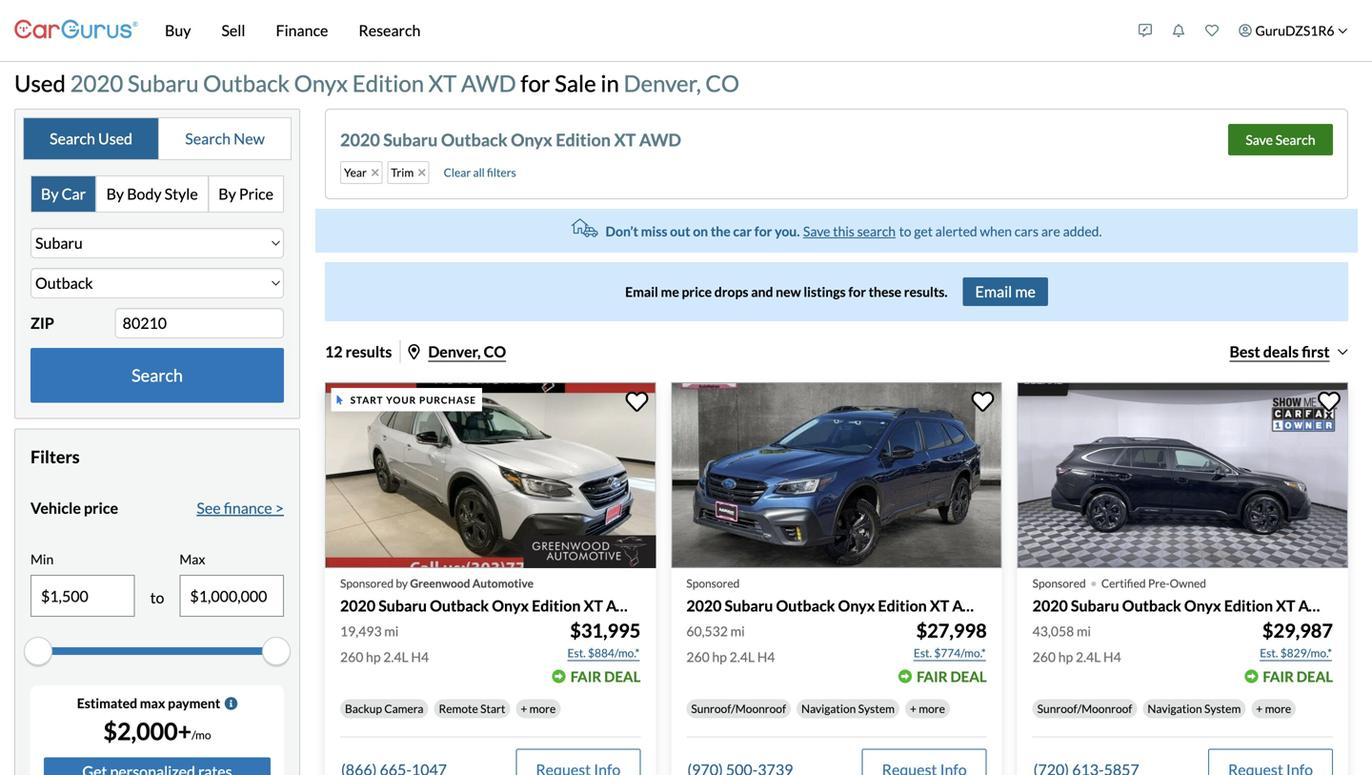 Task type: vqa. For each thing, say whether or not it's contained in the screenshot.
Est.
yes



Task type: describe. For each thing, give the bounding box(es) containing it.
buy button
[[150, 0, 206, 61]]

save inside 'button'
[[1246, 131, 1274, 148]]

sell
[[222, 21, 246, 40]]

search new tab
[[159, 118, 291, 159]]

deal for greenwood automotive
[[605, 668, 641, 685]]

see
[[197, 498, 221, 517]]

est. for greenwood automotive
[[568, 646, 586, 660]]

awd inside sponsored 2020 subaru outback onyx edition xt awd
[[953, 597, 990, 615]]

awd up 2020 subaru outback onyx edition xt awd
[[461, 70, 516, 97]]

me for email me price drops and new listings for these results.
[[661, 283, 680, 300]]

60,532 mi 260 hp 2.4l h4
[[687, 623, 776, 665]]

onyx inside sponsored 2020 subaru outback onyx edition xt awd
[[839, 597, 876, 615]]

by
[[396, 576, 408, 590]]

2 horizontal spatial for
[[849, 283, 867, 300]]

search button
[[31, 348, 284, 403]]

new
[[776, 283, 802, 300]]

cargurus logo homepage link link
[[14, 3, 138, 58]]

estimated
[[77, 695, 137, 711]]

get
[[915, 223, 933, 239]]

greenwood automotive image
[[524, 535, 656, 568]]

filters
[[31, 446, 80, 467]]

new
[[234, 129, 265, 148]]

finance
[[276, 21, 328, 40]]

you.
[[775, 223, 800, 239]]

greenwood
[[410, 576, 470, 590]]

system for ·
[[1205, 702, 1242, 715]]

cars
[[1015, 223, 1039, 239]]

2020 inside sponsored by greenwood automotive 2020 subaru outback onyx edition xt awd
[[340, 597, 376, 615]]

search inside 'button'
[[1276, 131, 1316, 148]]

by price tab
[[209, 176, 283, 211]]

mi for by
[[384, 623, 399, 639]]

$27,998 est. $774/mo.*
[[914, 619, 987, 660]]

2020 up search used on the left
[[70, 70, 123, 97]]

your
[[386, 394, 417, 406]]

awd inside sponsored by greenwood automotive 2020 subaru outback onyx edition xt awd
[[606, 597, 644, 615]]

payment
[[168, 695, 220, 711]]

43,058
[[1033, 623, 1075, 639]]

Min text field
[[31, 576, 134, 616]]

clear
[[444, 165, 471, 179]]

sell button
[[206, 0, 261, 61]]

edition inside sponsored by greenwood automotive 2020 subaru outback onyx edition xt awd
[[532, 597, 581, 615]]

certified
[[1102, 576, 1147, 590]]

260 for ·
[[1033, 649, 1056, 665]]

miss
[[641, 223, 668, 239]]

deal for ·
[[1297, 668, 1334, 685]]

est. $829/mo.* button
[[1260, 643, 1334, 662]]

awd up miss
[[640, 129, 682, 150]]

and
[[751, 283, 774, 300]]

style
[[165, 184, 198, 203]]

by body style
[[106, 184, 198, 203]]

more for ·
[[1266, 702, 1292, 715]]

drops
[[715, 283, 749, 300]]

denver, co button
[[408, 342, 506, 361]]

ZIP telephone field
[[115, 308, 284, 338]]

on
[[693, 223, 708, 239]]

$2,000+ /mo
[[103, 717, 211, 746]]

12 results
[[325, 342, 392, 361]]

user icon image
[[1239, 24, 1253, 37]]

0 vertical spatial start
[[351, 394, 384, 406]]

research button
[[344, 0, 436, 61]]

body
[[127, 184, 162, 203]]

subaru inside the sponsored · certified pre-owned 2020 subaru outback onyx edition xt awd
[[1072, 597, 1120, 615]]

fair for ·
[[1264, 668, 1295, 685]]

open notifications image
[[1173, 24, 1186, 37]]

by for by body style
[[106, 184, 124, 203]]

hp for ·
[[1059, 649, 1074, 665]]

max
[[180, 551, 205, 567]]

fair deal for ·
[[1264, 668, 1334, 685]]

alerted
[[936, 223, 978, 239]]

zip
[[31, 313, 54, 332]]

by for by price
[[219, 184, 236, 203]]

0 vertical spatial co
[[706, 70, 740, 97]]

260 for by
[[340, 649, 364, 665]]

search
[[858, 223, 896, 239]]

$29,987 est. $829/mo.*
[[1261, 619, 1334, 660]]

edition inside the sponsored · certified pre-owned 2020 subaru outback onyx edition xt awd
[[1225, 597, 1274, 615]]

all
[[473, 165, 485, 179]]

backup camera
[[345, 702, 424, 715]]

navigation system for ·
[[1148, 702, 1242, 715]]

email for email me
[[976, 282, 1013, 301]]

onyx inside sponsored by greenwood automotive 2020 subaru outback onyx edition xt awd
[[492, 597, 529, 615]]

add a car review image
[[1139, 24, 1153, 37]]

tab list containing by car
[[31, 175, 284, 212]]

trim
[[391, 165, 414, 179]]

subaru inside sponsored 2020 subaru outback onyx edition xt awd
[[725, 597, 774, 615]]

denver, co
[[428, 342, 506, 361]]

$884/mo.*
[[588, 646, 640, 660]]

ice silver metallic 2020 subaru outback onyx edition xt awd suv / crossover all-wheel drive automatic image
[[325, 382, 656, 568]]

est. inside $27,998 est. $774/mo.*
[[914, 646, 932, 660]]

2 fair from the left
[[917, 668, 948, 685]]

edition inside sponsored 2020 subaru outback onyx edition xt awd
[[878, 597, 927, 615]]

gurudzs1r6 menu
[[1129, 4, 1359, 57]]

$2,000+
[[103, 717, 192, 746]]

email me price drops and new listings for these results.
[[626, 283, 948, 300]]

email for email me price drops and new listings for these results.
[[626, 283, 659, 300]]

2020 subaru outback onyx edition xt awd
[[340, 129, 682, 150]]

onyx inside the sponsored · certified pre-owned 2020 subaru outback onyx edition xt awd
[[1185, 597, 1222, 615]]

search new
[[185, 129, 265, 148]]

2 deal from the left
[[951, 668, 987, 685]]

2 more from the left
[[919, 702, 946, 715]]

navigation for 2020
[[802, 702, 856, 715]]

chevron down image
[[1339, 26, 1349, 36]]

xt inside the sponsored · certified pre-owned 2020 subaru outback onyx edition xt awd
[[1277, 597, 1296, 615]]

saved cars image
[[1206, 24, 1219, 37]]

remote
[[439, 702, 478, 715]]

these
[[869, 283, 902, 300]]

by price
[[219, 184, 274, 203]]

black 2020 subaru outback onyx edition xt awd suv / crossover all-wheel drive continuously variable transmission image
[[1018, 382, 1349, 568]]

>
[[275, 498, 284, 517]]

$27,998
[[917, 619, 987, 642]]

see finance > link
[[197, 497, 284, 519]]

12
[[325, 342, 343, 361]]

menu bar containing buy
[[138, 0, 1129, 61]]

vehicle
[[31, 498, 81, 517]]

$774/mo.*
[[935, 646, 986, 660]]

0 horizontal spatial used
[[14, 70, 66, 97]]

19,493 mi 260 hp 2.4l h4
[[340, 623, 429, 665]]

2.4l for 2020
[[730, 649, 755, 665]]

1 vertical spatial to
[[150, 588, 164, 607]]

sponsored for ·
[[1033, 576, 1087, 590]]

owned
[[1170, 576, 1207, 590]]

the
[[711, 223, 731, 239]]

automotive
[[473, 576, 534, 590]]

in
[[601, 70, 620, 97]]

fair for greenwood automotive
[[571, 668, 602, 685]]

vehicle price
[[31, 498, 118, 517]]

·
[[1090, 565, 1098, 599]]

don't
[[606, 223, 639, 239]]

more for greenwood automotive
[[530, 702, 556, 715]]

/mo
[[192, 728, 211, 742]]



Task type: locate. For each thing, give the bounding box(es) containing it.
+ right remote start
[[521, 702, 528, 715]]

2020
[[70, 70, 123, 97], [340, 129, 380, 150], [340, 597, 376, 615], [687, 597, 722, 615], [1033, 597, 1069, 615]]

1 horizontal spatial fair deal
[[917, 668, 987, 685]]

times image
[[372, 167, 379, 178], [419, 167, 426, 178]]

0 horizontal spatial hp
[[366, 649, 381, 665]]

2 est. from the left
[[914, 646, 932, 660]]

0 horizontal spatial more
[[530, 702, 556, 715]]

start right mouse pointer image
[[351, 394, 384, 406]]

3 deal from the left
[[1297, 668, 1334, 685]]

3 fair from the left
[[1264, 668, 1295, 685]]

1 times image from the left
[[372, 167, 379, 178]]

3 + from the left
[[1257, 702, 1264, 715]]

hp inside 19,493 mi 260 hp 2.4l h4
[[366, 649, 381, 665]]

2 horizontal spatial more
[[1266, 702, 1292, 715]]

+ more down 'est. $774/mo.*' button
[[910, 702, 946, 715]]

by left price
[[219, 184, 236, 203]]

3 more from the left
[[1266, 702, 1292, 715]]

hp inside 43,058 mi 260 hp 2.4l h4
[[1059, 649, 1074, 665]]

est. for ·
[[1261, 646, 1279, 660]]

email down miss
[[626, 283, 659, 300]]

1 horizontal spatial mi
[[731, 623, 745, 639]]

2 horizontal spatial + more
[[1257, 702, 1292, 715]]

mi inside 60,532 mi 260 hp 2.4l h4
[[731, 623, 745, 639]]

0 horizontal spatial fair deal
[[571, 668, 641, 685]]

h4 up camera
[[411, 649, 429, 665]]

email me
[[976, 282, 1036, 301]]

price left drops
[[682, 283, 712, 300]]

awd up $31,995
[[606, 597, 644, 615]]

more down est. $829/mo.* button
[[1266, 702, 1292, 715]]

this
[[833, 223, 855, 239]]

system for 2020
[[859, 702, 895, 715]]

2 hp from the left
[[713, 649, 727, 665]]

xt inside sponsored by greenwood automotive 2020 subaru outback onyx edition xt awd
[[584, 597, 603, 615]]

fair down 'est. $774/mo.*' button
[[917, 668, 948, 685]]

are
[[1042, 223, 1061, 239]]

1 2.4l from the left
[[384, 649, 409, 665]]

+ down 'est. $774/mo.*' button
[[910, 702, 917, 715]]

1 horizontal spatial h4
[[758, 649, 776, 665]]

sponsored 2020 subaru outback onyx edition xt awd
[[687, 576, 990, 615]]

navigation for ·
[[1148, 702, 1203, 715]]

mouse pointer image
[[337, 395, 343, 405]]

sponsored for by
[[340, 576, 394, 590]]

1 by from the left
[[41, 184, 59, 203]]

+ for ·
[[1257, 702, 1264, 715]]

mi for 2020
[[731, 623, 745, 639]]

0 horizontal spatial fair
[[571, 668, 602, 685]]

out
[[670, 223, 691, 239]]

2 horizontal spatial sponsored
[[1033, 576, 1087, 590]]

save
[[1246, 131, 1274, 148], [804, 223, 831, 239]]

2.4l
[[384, 649, 409, 665], [730, 649, 755, 665], [1076, 649, 1102, 665]]

denver, right in
[[624, 70, 702, 97]]

fair deal
[[571, 668, 641, 685], [917, 668, 987, 685], [1264, 668, 1334, 685]]

search inside tab
[[50, 129, 95, 148]]

1 vertical spatial start
[[481, 702, 506, 715]]

h4 inside 19,493 mi 260 hp 2.4l h4
[[411, 649, 429, 665]]

xt up "$27,998"
[[930, 597, 950, 615]]

+ more down est. $829/mo.* button
[[1257, 702, 1292, 715]]

email down when
[[976, 282, 1013, 301]]

mi inside 43,058 mi 260 hp 2.4l h4
[[1077, 623, 1092, 639]]

1 navigation from the left
[[802, 702, 856, 715]]

2.4l inside 19,493 mi 260 hp 2.4l h4
[[384, 649, 409, 665]]

2 horizontal spatial by
[[219, 184, 236, 203]]

hp down 19,493
[[366, 649, 381, 665]]

deal down $884/mo.*
[[605, 668, 641, 685]]

me down "out"
[[661, 283, 680, 300]]

2.4l inside 60,532 mi 260 hp 2.4l h4
[[730, 649, 755, 665]]

1 horizontal spatial price
[[682, 283, 712, 300]]

fair deal for greenwood automotive
[[571, 668, 641, 685]]

260 down 19,493
[[340, 649, 364, 665]]

subaru down certified
[[1072, 597, 1120, 615]]

0 horizontal spatial email
[[626, 283, 659, 300]]

subaru down by
[[379, 597, 427, 615]]

sponsored · certified pre-owned 2020 subaru outback onyx edition xt awd
[[1033, 565, 1337, 615]]

onyx
[[294, 70, 348, 97], [511, 129, 553, 150], [492, 597, 529, 615], [839, 597, 876, 615], [1185, 597, 1222, 615]]

2020 up 19,493
[[340, 597, 376, 615]]

2.4l inside 43,058 mi 260 hp 2.4l h4
[[1076, 649, 1102, 665]]

h4 inside 43,058 mi 260 hp 2.4l h4
[[1104, 649, 1122, 665]]

email inside button
[[976, 282, 1013, 301]]

car
[[62, 184, 86, 203]]

xt down in
[[614, 129, 636, 150]]

1 horizontal spatial save
[[1246, 131, 1274, 148]]

me
[[1016, 282, 1036, 301], [661, 283, 680, 300]]

1 vertical spatial save
[[804, 223, 831, 239]]

edition down sale
[[556, 129, 611, 150]]

fair deal down est. $829/mo.* button
[[1264, 668, 1334, 685]]

0 vertical spatial used
[[14, 70, 66, 97]]

sunroof/moonroof down 60,532 mi 260 hp 2.4l h4
[[692, 702, 787, 715]]

3 2.4l from the left
[[1076, 649, 1102, 665]]

search inside tab
[[185, 129, 231, 148]]

xt up $31,995
[[584, 597, 603, 615]]

2020 inside the sponsored · certified pre-owned 2020 subaru outback onyx edition xt awd
[[1033, 597, 1069, 615]]

times image right the trim
[[419, 167, 426, 178]]

1 horizontal spatial start
[[481, 702, 506, 715]]

1 sponsored from the left
[[340, 576, 394, 590]]

hp for by
[[366, 649, 381, 665]]

tab list
[[23, 117, 292, 160], [31, 175, 284, 212]]

results.
[[905, 283, 948, 300]]

2 horizontal spatial mi
[[1077, 623, 1092, 639]]

2 horizontal spatial 2.4l
[[1076, 649, 1102, 665]]

3 fair deal from the left
[[1264, 668, 1334, 685]]

by body style tab
[[97, 176, 209, 211]]

to
[[900, 223, 912, 239], [150, 588, 164, 607]]

tab list containing search used
[[23, 117, 292, 160]]

research
[[359, 21, 421, 40]]

1 h4 from the left
[[411, 649, 429, 665]]

year button
[[340, 161, 383, 184]]

2 horizontal spatial 260
[[1033, 649, 1056, 665]]

sponsored up '60,532'
[[687, 576, 740, 590]]

start
[[351, 394, 384, 406], [481, 702, 506, 715]]

search for search used
[[50, 129, 95, 148]]

3 sponsored from the left
[[1033, 576, 1087, 590]]

h4 down certified
[[1104, 649, 1122, 665]]

260 down 43,058
[[1033, 649, 1056, 665]]

me down cars
[[1016, 282, 1036, 301]]

system
[[859, 702, 895, 715], [1205, 702, 1242, 715]]

map marker alt image
[[408, 344, 420, 359]]

price
[[239, 184, 274, 203]]

1 vertical spatial for
[[755, 223, 773, 239]]

used down cargurus logo homepage link link
[[14, 70, 66, 97]]

1 fair deal from the left
[[571, 668, 641, 685]]

for right car
[[755, 223, 773, 239]]

h4 for 2020
[[758, 649, 776, 665]]

2.4l for ·
[[1076, 649, 1102, 665]]

sale
[[555, 70, 597, 97]]

0 horizontal spatial 260
[[340, 649, 364, 665]]

awd
[[461, 70, 516, 97], [640, 129, 682, 150], [606, 597, 644, 615], [953, 597, 990, 615], [1299, 597, 1337, 615]]

0 horizontal spatial for
[[521, 70, 551, 97]]

est. $884/mo.* button
[[567, 643, 641, 662]]

menu bar
[[138, 0, 1129, 61]]

search for search
[[132, 365, 183, 386]]

by for by car
[[41, 184, 59, 203]]

more
[[530, 702, 556, 715], [919, 702, 946, 715], [1266, 702, 1292, 715]]

awd up "$27,998"
[[953, 597, 990, 615]]

1 horizontal spatial times image
[[419, 167, 426, 178]]

mi for ·
[[1077, 623, 1092, 639]]

1 more from the left
[[530, 702, 556, 715]]

xt up the $29,987
[[1277, 597, 1296, 615]]

outback inside the sponsored · certified pre-owned 2020 subaru outback onyx edition xt awd
[[1123, 597, 1182, 615]]

1 horizontal spatial sponsored
[[687, 576, 740, 590]]

fair deal down 'est. $774/mo.*' button
[[917, 668, 987, 685]]

filters
[[487, 165, 517, 179]]

by left body
[[106, 184, 124, 203]]

hp down '60,532'
[[713, 649, 727, 665]]

search inside button
[[132, 365, 183, 386]]

260 inside 43,058 mi 260 hp 2.4l h4
[[1033, 649, 1056, 665]]

1 system from the left
[[859, 702, 895, 715]]

1 hp from the left
[[366, 649, 381, 665]]

hp down 43,058
[[1059, 649, 1074, 665]]

subaru down buy popup button
[[128, 70, 199, 97]]

$829/mo.*
[[1281, 646, 1333, 660]]

1 horizontal spatial navigation system
[[1148, 702, 1242, 715]]

1 horizontal spatial +
[[910, 702, 917, 715]]

1 horizontal spatial + more
[[910, 702, 946, 715]]

1 horizontal spatial hp
[[713, 649, 727, 665]]

0 horizontal spatial h4
[[411, 649, 429, 665]]

0 horizontal spatial 2.4l
[[384, 649, 409, 665]]

save search button
[[1229, 124, 1334, 155]]

to left get
[[900, 223, 912, 239]]

used up body
[[98, 129, 132, 148]]

2 fair deal from the left
[[917, 668, 987, 685]]

0 horizontal spatial price
[[84, 498, 118, 517]]

2 + from the left
[[910, 702, 917, 715]]

3 est. from the left
[[1261, 646, 1279, 660]]

1 horizontal spatial email
[[976, 282, 1013, 301]]

sponsored inside sponsored 2020 subaru outback onyx edition xt awd
[[687, 576, 740, 590]]

2 sunroof/moonroof from the left
[[1038, 702, 1133, 715]]

1 vertical spatial price
[[84, 498, 118, 517]]

1 horizontal spatial by
[[106, 184, 124, 203]]

3 h4 from the left
[[1104, 649, 1122, 665]]

2 260 from the left
[[687, 649, 710, 665]]

2 horizontal spatial fair deal
[[1264, 668, 1334, 685]]

3 hp from the left
[[1059, 649, 1074, 665]]

0 horizontal spatial mi
[[384, 623, 399, 639]]

pre-
[[1149, 576, 1170, 590]]

1 horizontal spatial for
[[755, 223, 773, 239]]

car
[[734, 223, 752, 239]]

email
[[976, 282, 1013, 301], [626, 283, 659, 300]]

purchase
[[419, 394, 477, 406]]

1 horizontal spatial 260
[[687, 649, 710, 665]]

navigation system for 2020
[[802, 702, 895, 715]]

deal
[[605, 668, 641, 685], [951, 668, 987, 685], [1297, 668, 1334, 685]]

2 horizontal spatial h4
[[1104, 649, 1122, 665]]

h4
[[411, 649, 429, 665], [758, 649, 776, 665], [1104, 649, 1122, 665]]

search
[[50, 129, 95, 148], [185, 129, 231, 148], [1276, 131, 1316, 148], [132, 365, 183, 386]]

subaru up 'trim' button
[[383, 129, 438, 150]]

finance button
[[261, 0, 344, 61]]

abyss blue pearl 2020 subaru outback onyx edition xt awd suv / crossover all-wheel drive automatic image
[[672, 382, 1003, 568]]

see finance >
[[197, 498, 284, 517]]

denver, right map marker alt image
[[428, 342, 481, 361]]

2 by from the left
[[106, 184, 124, 203]]

2 sponsored from the left
[[687, 576, 740, 590]]

est. down "$27,998"
[[914, 646, 932, 660]]

2 horizontal spatial fair
[[1264, 668, 1295, 685]]

0 horizontal spatial denver,
[[428, 342, 481, 361]]

gurudzs1r6
[[1256, 22, 1335, 39]]

cargurus logo homepage link image
[[14, 3, 138, 58]]

1 + more from the left
[[521, 702, 556, 715]]

info circle image
[[224, 697, 238, 710]]

260 inside 60,532 mi 260 hp 2.4l h4
[[687, 649, 710, 665]]

price right vehicle
[[84, 498, 118, 517]]

3 + more from the left
[[1257, 702, 1292, 715]]

sunroof/moonroof down 43,058 mi 260 hp 2.4l h4
[[1038, 702, 1133, 715]]

2020 inside sponsored 2020 subaru outback onyx edition xt awd
[[687, 597, 722, 615]]

1 horizontal spatial me
[[1016, 282, 1036, 301]]

+ more right remote start
[[521, 702, 556, 715]]

save this search button
[[804, 223, 896, 239]]

1 navigation system from the left
[[802, 702, 895, 715]]

clear all filters button
[[444, 165, 517, 179]]

1 fair from the left
[[571, 668, 602, 685]]

hp inside 60,532 mi 260 hp 2.4l h4
[[713, 649, 727, 665]]

year
[[344, 165, 367, 179]]

deal down $829/mo.*
[[1297, 668, 1334, 685]]

me inside button
[[1016, 282, 1036, 301]]

2 horizontal spatial deal
[[1297, 668, 1334, 685]]

h4 down sponsored 2020 subaru outback onyx edition xt awd
[[758, 649, 776, 665]]

trim button
[[387, 161, 430, 184]]

0 vertical spatial save
[[1246, 131, 1274, 148]]

1 horizontal spatial more
[[919, 702, 946, 715]]

edition up "$27,998"
[[878, 597, 927, 615]]

sunroof/moonroof for 2020
[[692, 702, 787, 715]]

1 horizontal spatial navigation
[[1148, 702, 1203, 715]]

search used
[[50, 129, 132, 148]]

by car tab
[[31, 176, 97, 211]]

1 horizontal spatial sunroof/moonroof
[[1038, 702, 1133, 715]]

search used tab
[[24, 118, 159, 159]]

2 horizontal spatial est.
[[1261, 646, 1279, 660]]

sponsored inside the sponsored · certified pre-owned 2020 subaru outback onyx edition xt awd
[[1033, 576, 1087, 590]]

est. down $31,995
[[568, 646, 586, 660]]

buy
[[165, 21, 191, 40]]

+ more for greenwood automotive
[[521, 702, 556, 715]]

subaru
[[128, 70, 199, 97], [383, 129, 438, 150], [379, 597, 427, 615], [725, 597, 774, 615], [1072, 597, 1120, 615]]

added.
[[1064, 223, 1103, 239]]

1 horizontal spatial denver,
[[624, 70, 702, 97]]

by inside tab
[[41, 184, 59, 203]]

by car
[[41, 184, 86, 203]]

0 horizontal spatial save
[[804, 223, 831, 239]]

awd up the $29,987
[[1299, 597, 1337, 615]]

$31,995 est. $884/mo.*
[[568, 619, 641, 660]]

1 mi from the left
[[384, 623, 399, 639]]

$31,995
[[570, 619, 641, 642]]

est. inside $31,995 est. $884/mo.*
[[568, 646, 586, 660]]

outback
[[203, 70, 290, 97], [441, 129, 508, 150], [430, 597, 489, 615], [776, 597, 836, 615], [1123, 597, 1182, 615]]

mi right 19,493
[[384, 623, 399, 639]]

sponsored left · on the right bottom
[[1033, 576, 1087, 590]]

by
[[41, 184, 59, 203], [106, 184, 124, 203], [219, 184, 236, 203]]

sponsored inside sponsored by greenwood automotive 2020 subaru outback onyx edition xt awd
[[340, 576, 394, 590]]

email me button
[[963, 277, 1049, 306]]

est. inside $29,987 est. $829/mo.*
[[1261, 646, 1279, 660]]

for left sale
[[521, 70, 551, 97]]

navigation system
[[802, 702, 895, 715], [1148, 702, 1242, 715]]

me for email me
[[1016, 282, 1036, 301]]

hp for 2020
[[713, 649, 727, 665]]

finance
[[224, 498, 272, 517]]

2.4l for by
[[384, 649, 409, 665]]

260 down '60,532'
[[687, 649, 710, 665]]

1 horizontal spatial to
[[900, 223, 912, 239]]

sponsored for 2020
[[687, 576, 740, 590]]

edition up $31,995
[[532, 597, 581, 615]]

min
[[31, 551, 54, 567]]

2 system from the left
[[1205, 702, 1242, 715]]

2 + more from the left
[[910, 702, 946, 715]]

xt down "research" popup button at the left
[[429, 70, 457, 97]]

start your purchase
[[351, 394, 477, 406]]

+ for greenwood automotive
[[521, 702, 528, 715]]

1 horizontal spatial co
[[706, 70, 740, 97]]

1 horizontal spatial system
[[1205, 702, 1242, 715]]

subaru up 60,532 mi 260 hp 2.4l h4
[[725, 597, 774, 615]]

3 mi from the left
[[1077, 623, 1092, 639]]

mi inside 19,493 mi 260 hp 2.4l h4
[[384, 623, 399, 639]]

Max text field
[[181, 576, 283, 616]]

0 horizontal spatial navigation system
[[802, 702, 895, 715]]

for left these
[[849, 283, 867, 300]]

more right remote start
[[530, 702, 556, 715]]

estimated max payment
[[77, 695, 220, 711]]

times image for year
[[372, 167, 379, 178]]

2 navigation system from the left
[[1148, 702, 1242, 715]]

search for search new
[[185, 129, 231, 148]]

+ down est. $829/mo.* button
[[1257, 702, 1264, 715]]

don't miss out on the car for you. save this search to get alerted when cars are added.
[[606, 223, 1103, 239]]

used inside search used tab
[[98, 129, 132, 148]]

co
[[706, 70, 740, 97], [484, 342, 506, 361]]

times image inside 'trim' button
[[419, 167, 426, 178]]

2 horizontal spatial hp
[[1059, 649, 1074, 665]]

2 vertical spatial for
[[849, 283, 867, 300]]

260 inside 19,493 mi 260 hp 2.4l h4
[[340, 649, 364, 665]]

0 horizontal spatial system
[[859, 702, 895, 715]]

2 2.4l from the left
[[730, 649, 755, 665]]

0 horizontal spatial deal
[[605, 668, 641, 685]]

1 vertical spatial denver,
[[428, 342, 481, 361]]

outback inside sponsored by greenwood automotive 2020 subaru outback onyx edition xt awd
[[430, 597, 489, 615]]

0 vertical spatial tab list
[[23, 117, 292, 160]]

mi right 43,058
[[1077, 623, 1092, 639]]

19,493
[[340, 623, 382, 639]]

save search
[[1246, 131, 1316, 148]]

2020 up '60,532'
[[687, 597, 722, 615]]

0 horizontal spatial sunroof/moonroof
[[692, 702, 787, 715]]

gurudzs1r6 menu item
[[1229, 4, 1359, 57]]

1 horizontal spatial 2.4l
[[730, 649, 755, 665]]

sponsored left by
[[340, 576, 394, 590]]

2 horizontal spatial +
[[1257, 702, 1264, 715]]

2 navigation from the left
[[1148, 702, 1203, 715]]

0 vertical spatial to
[[900, 223, 912, 239]]

0 horizontal spatial times image
[[372, 167, 379, 178]]

outback inside sponsored 2020 subaru outback onyx edition xt awd
[[776, 597, 836, 615]]

0 vertical spatial for
[[521, 70, 551, 97]]

1 vertical spatial co
[[484, 342, 506, 361]]

est. $774/mo.* button
[[913, 643, 987, 662]]

3 by from the left
[[219, 184, 236, 203]]

0 horizontal spatial by
[[41, 184, 59, 203]]

1 + from the left
[[521, 702, 528, 715]]

0 horizontal spatial start
[[351, 394, 384, 406]]

times image right year on the left of the page
[[372, 167, 379, 178]]

h4 for ·
[[1104, 649, 1122, 665]]

0 horizontal spatial to
[[150, 588, 164, 607]]

sunroof/moonroof
[[692, 702, 787, 715], [1038, 702, 1133, 715]]

hp
[[366, 649, 381, 665], [713, 649, 727, 665], [1059, 649, 1074, 665]]

clear all filters
[[444, 165, 517, 179]]

0 horizontal spatial +
[[521, 702, 528, 715]]

times image for trim
[[419, 167, 426, 178]]

fair down est. $884/mo.* button
[[571, 668, 602, 685]]

2020 up 43,058
[[1033, 597, 1069, 615]]

0 horizontal spatial co
[[484, 342, 506, 361]]

est. down the $29,987
[[1261, 646, 1279, 660]]

0 horizontal spatial + more
[[521, 702, 556, 715]]

to left max text field
[[150, 588, 164, 607]]

1 horizontal spatial fair
[[917, 668, 948, 685]]

1 horizontal spatial est.
[[914, 646, 932, 660]]

1 est. from the left
[[568, 646, 586, 660]]

1 260 from the left
[[340, 649, 364, 665]]

2 times image from the left
[[419, 167, 426, 178]]

when
[[981, 223, 1013, 239]]

by left car
[[41, 184, 59, 203]]

2020 up year button
[[340, 129, 380, 150]]

1 vertical spatial used
[[98, 129, 132, 148]]

+ more
[[521, 702, 556, 715], [910, 702, 946, 715], [1257, 702, 1292, 715]]

more down 'est. $774/mo.*' button
[[919, 702, 946, 715]]

deal down $774/mo.*
[[951, 668, 987, 685]]

fair deal down est. $884/mo.* button
[[571, 668, 641, 685]]

0 horizontal spatial est.
[[568, 646, 586, 660]]

mi right '60,532'
[[731, 623, 745, 639]]

0 vertical spatial price
[[682, 283, 712, 300]]

edition up the $29,987
[[1225, 597, 1274, 615]]

2 h4 from the left
[[758, 649, 776, 665]]

1 deal from the left
[[605, 668, 641, 685]]

3 260 from the left
[[1033, 649, 1056, 665]]

1 horizontal spatial deal
[[951, 668, 987, 685]]

fair down est. $829/mo.* button
[[1264, 668, 1295, 685]]

h4 inside 60,532 mi 260 hp 2.4l h4
[[758, 649, 776, 665]]

xt inside sponsored 2020 subaru outback onyx edition xt awd
[[930, 597, 950, 615]]

awd inside the sponsored · certified pre-owned 2020 subaru outback onyx edition xt awd
[[1299, 597, 1337, 615]]

edition down "research" popup button at the left
[[353, 70, 424, 97]]

260 for 2020
[[687, 649, 710, 665]]

sponsored
[[340, 576, 394, 590], [687, 576, 740, 590], [1033, 576, 1087, 590]]

h4 for by
[[411, 649, 429, 665]]

2 mi from the left
[[731, 623, 745, 639]]

camera
[[385, 702, 424, 715]]

1 sunroof/moonroof from the left
[[692, 702, 787, 715]]

subaru inside sponsored by greenwood automotive 2020 subaru outback onyx edition xt awd
[[379, 597, 427, 615]]

listings
[[804, 283, 846, 300]]

times image inside year button
[[372, 167, 379, 178]]

+ more for ·
[[1257, 702, 1292, 715]]

1 horizontal spatial used
[[98, 129, 132, 148]]

0 horizontal spatial me
[[661, 283, 680, 300]]

1 vertical spatial tab list
[[31, 175, 284, 212]]

0 vertical spatial denver,
[[624, 70, 702, 97]]

gurudzs1r6 button
[[1229, 4, 1359, 57]]

0 horizontal spatial navigation
[[802, 702, 856, 715]]

start right remote
[[481, 702, 506, 715]]

0 horizontal spatial sponsored
[[340, 576, 394, 590]]

sunroof/moonroof for ·
[[1038, 702, 1133, 715]]



